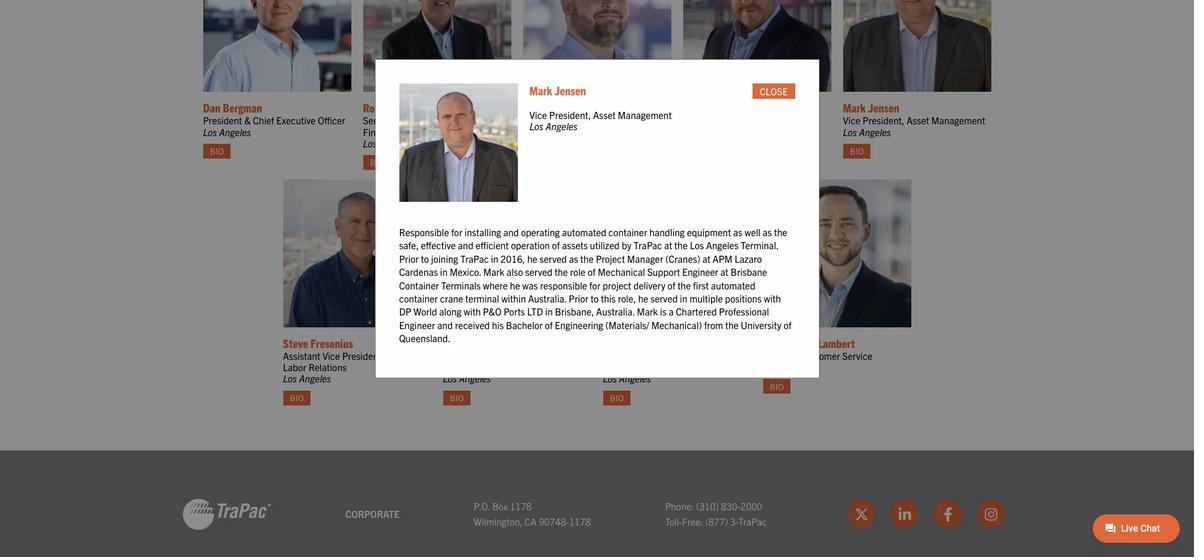 Task type: vqa. For each thing, say whether or not it's contained in the screenshot.
clock
no



Task type: locate. For each thing, give the bounding box(es) containing it.
dan bergman president & chief executive officer los angeles
[[203, 100, 345, 138]]

president, for steve fresenius
[[342, 350, 384, 362]]

jensen inside dialog
[[555, 83, 586, 98]]

bio link for dan
[[203, 144, 231, 159]]

0 vertical spatial operations
[[523, 126, 568, 138]]

his
[[492, 319, 504, 331]]

1 horizontal spatial at
[[703, 253, 711, 265]]

1 horizontal spatial prior
[[569, 293, 589, 305]]

operations
[[523, 126, 568, 138], [546, 350, 591, 362]]

australia. up ltd
[[528, 293, 567, 305]]

0 horizontal spatial trapac
[[460, 253, 489, 265]]

0 horizontal spatial support
[[443, 362, 476, 374]]

0 vertical spatial corporate
[[386, 350, 427, 362]]

of
[[552, 240, 560, 252], [588, 266, 596, 278], [668, 280, 676, 291], [545, 319, 553, 331], [784, 319, 792, 331]]

support up delivery
[[647, 266, 680, 278]]

of up christopher
[[784, 319, 792, 331]]

prior
[[399, 253, 419, 265], [569, 293, 589, 305]]

is
[[660, 306, 667, 318]]

was
[[522, 280, 538, 291]]

0 vertical spatial prior
[[399, 253, 419, 265]]

2 president from the left
[[543, 115, 582, 127]]

president, inside 'ron triemstra senior vice president, chief financial officer los angeles'
[[411, 115, 453, 127]]

with
[[764, 293, 781, 305], [464, 306, 481, 318]]

footer containing p.o. box 1178
[[0, 451, 1194, 558]]

assistant inside gregg aguilar assistant vice president, operations support los angeles
[[443, 350, 480, 362]]

of left assets
[[552, 240, 560, 252]]

0 horizontal spatial he
[[510, 280, 520, 291]]

mark
[[530, 83, 552, 98], [843, 100, 866, 115], [484, 266, 505, 278], [637, 306, 658, 318]]

president, inside vice president, asset management los angeles
[[549, 109, 591, 121]]

a
[[669, 306, 674, 318]]

officer inside dan bergman president & chief executive officer los angeles
[[318, 115, 345, 127]]

efficient
[[476, 240, 509, 252]]

1 chief from the left
[[253, 115, 274, 127]]

container down the container
[[399, 293, 438, 305]]

president, inside steve fresenius assistant vice president, corporate labor relations los angeles
[[342, 350, 384, 362]]

to up "cardenas" on the top left of page
[[421, 253, 429, 265]]

bio link for mark
[[843, 144, 871, 159]]

president, inside gregg aguilar assistant vice president, operations support los angeles
[[502, 350, 544, 362]]

officer right executive
[[318, 115, 345, 127]]

with up received
[[464, 306, 481, 318]]

and down 'installing'
[[458, 240, 474, 252]]

toll-
[[665, 516, 682, 528]]

0 horizontal spatial engineer
[[399, 319, 435, 331]]

0 vertical spatial container
[[609, 226, 647, 238]]

automated up the positions
[[711, 280, 756, 291]]

2 horizontal spatial trapac
[[739, 516, 767, 528]]

1 vertical spatial engineer
[[399, 319, 435, 331]]

with up university
[[764, 293, 781, 305]]

0 horizontal spatial asset
[[593, 109, 616, 121]]

1 horizontal spatial engineer
[[682, 266, 718, 278]]

1 vertical spatial corporate
[[345, 508, 400, 520]]

support inside gregg aguilar assistant vice president, operations support los angeles
[[443, 362, 476, 374]]

vice president, asset management los angeles
[[530, 109, 672, 132]]

1 vertical spatial for
[[589, 280, 601, 291]]

triemstra
[[383, 100, 425, 115]]

director,
[[763, 350, 799, 362]]

2000
[[741, 501, 762, 513]]

1 vertical spatial trapac
[[460, 253, 489, 265]]

2016,
[[501, 253, 525, 265]]

0 horizontal spatial president
[[203, 115, 242, 127]]

officer inside 'ron triemstra senior vice president, chief financial officer los angeles'
[[402, 126, 430, 138]]

responsible
[[399, 226, 449, 238]]

jensen inside mark jensen vice president, asset management los angeles
[[868, 100, 900, 115]]

he down delivery
[[638, 293, 648, 305]]

footer
[[0, 451, 1194, 558]]

served down assets
[[540, 253, 567, 265]]

1 horizontal spatial management
[[932, 115, 985, 127]]

utilized
[[590, 240, 620, 252]]

as left well
[[733, 226, 743, 238]]

corporate image
[[182, 498, 271, 531]]

830-
[[721, 501, 741, 513]]

the up 'responsible'
[[555, 266, 568, 278]]

he down "also" in the top left of the page
[[510, 280, 520, 291]]

and
[[503, 226, 519, 238], [458, 240, 474, 252], [437, 319, 453, 331]]

management inside vice president, asset management los angeles
[[618, 109, 672, 121]]

in down efficient
[[491, 253, 499, 265]]

1 horizontal spatial container
[[609, 226, 647, 238]]

mastroianni
[[560, 100, 613, 115]]

1 horizontal spatial asset
[[907, 115, 929, 127]]

at left apm
[[703, 253, 711, 265]]

as right well
[[763, 226, 772, 238]]

bio link for ron
[[363, 155, 391, 170]]

0 vertical spatial he
[[527, 253, 538, 265]]

trapac up manager
[[634, 240, 662, 252]]

0 horizontal spatial management
[[618, 109, 672, 121]]

ron
[[363, 100, 380, 115]]

1 vertical spatial he
[[510, 280, 520, 291]]

along
[[439, 306, 462, 318]]

he down operation
[[527, 253, 538, 265]]

0 horizontal spatial at
[[664, 240, 672, 252]]

1 vertical spatial and
[[458, 240, 474, 252]]

los inside richard mastroianni vice president & general manager, operations los angeles
[[523, 137, 537, 149]]

1 horizontal spatial for
[[589, 280, 601, 291]]

0 horizontal spatial and
[[437, 319, 453, 331]]

2 horizontal spatial and
[[503, 226, 519, 238]]

from
[[704, 319, 723, 331]]

bio link for christopher
[[763, 380, 791, 394]]

1 horizontal spatial to
[[591, 293, 599, 305]]

chief inside 'ron triemstra senior vice president, chief financial officer los angeles'
[[455, 115, 476, 127]]

apm
[[713, 253, 733, 265]]

for up effective
[[451, 226, 462, 238]]

served up "is"
[[651, 293, 678, 305]]

christopher lambert director, customer service
[[763, 336, 873, 362]]

of right delivery
[[668, 280, 676, 291]]

bio link for steve
[[283, 391, 311, 406]]

1 vertical spatial prior
[[569, 293, 589, 305]]

1 assistant from the left
[[283, 350, 320, 362]]

president, for gregg aguilar
[[502, 350, 544, 362]]

1178
[[510, 501, 532, 513], [569, 516, 591, 528]]

at down apm
[[721, 266, 729, 278]]

asset
[[593, 109, 616, 121], [907, 115, 929, 127]]

for left project
[[589, 280, 601, 291]]

positions
[[725, 293, 762, 305]]

safe,
[[399, 240, 419, 252]]

corporate
[[386, 350, 427, 362], [345, 508, 400, 520]]

the up terminal.
[[774, 226, 787, 238]]

0 vertical spatial trapac
[[634, 240, 662, 252]]

2 vertical spatial at
[[721, 266, 729, 278]]

1 vertical spatial automated
[[711, 280, 756, 291]]

1 horizontal spatial and
[[458, 240, 474, 252]]

2 chief from the left
[[455, 115, 476, 127]]

& left general
[[584, 115, 591, 127]]

labor
[[283, 362, 306, 374]]

engineer up first
[[682, 266, 718, 278]]

0 horizontal spatial officer
[[318, 115, 345, 127]]

1 horizontal spatial as
[[733, 226, 743, 238]]

2 horizontal spatial he
[[638, 293, 648, 305]]

automated up assets
[[562, 226, 606, 238]]

richard
[[523, 100, 557, 115]]

engineer up the queensland.
[[399, 319, 435, 331]]

he
[[527, 253, 538, 265], [510, 280, 520, 291], [638, 293, 648, 305]]

1 vertical spatial jensen
[[868, 100, 900, 115]]

0 horizontal spatial automated
[[562, 226, 606, 238]]

1 vertical spatial with
[[464, 306, 481, 318]]

vice inside steve fresenius assistant vice president, corporate labor relations los angeles
[[323, 350, 340, 362]]

container
[[399, 280, 439, 291]]

for
[[451, 226, 462, 238], [589, 280, 601, 291]]

lambert
[[818, 336, 855, 351]]

in
[[491, 253, 499, 265], [440, 266, 448, 278], [680, 293, 688, 305], [545, 306, 553, 318]]

1 vertical spatial support
[[443, 362, 476, 374]]

australia.
[[528, 293, 567, 305], [596, 306, 635, 318]]

1 horizontal spatial he
[[527, 253, 538, 265]]

to left this
[[591, 293, 599, 305]]

brisbane,
[[555, 306, 594, 318]]

0 vertical spatial to
[[421, 253, 429, 265]]

trapac down 2000 at right bottom
[[739, 516, 767, 528]]

engineer
[[682, 266, 718, 278], [399, 319, 435, 331]]

1 horizontal spatial jensen
[[868, 100, 900, 115]]

0 vertical spatial with
[[764, 293, 781, 305]]

of right "bachelor"
[[545, 319, 553, 331]]

0 vertical spatial and
[[503, 226, 519, 238]]

los inside vice president, asset management los angeles
[[530, 120, 544, 132]]

1 horizontal spatial support
[[647, 266, 680, 278]]

multiple
[[690, 293, 723, 305]]

(materials/
[[606, 319, 649, 331]]

served up was
[[525, 266, 553, 278]]

management
[[618, 109, 672, 121], [932, 115, 985, 127]]

1178 up ca
[[510, 501, 532, 513]]

delivery
[[634, 280, 666, 291]]

1 horizontal spatial &
[[584, 115, 591, 127]]

1 president from the left
[[203, 115, 242, 127]]

container
[[609, 226, 647, 238], [399, 293, 438, 305]]

jensen for mark jensen
[[555, 83, 586, 98]]

1178 right ca
[[569, 516, 591, 528]]

automated
[[562, 226, 606, 238], [711, 280, 756, 291]]

at
[[664, 240, 672, 252], [703, 253, 711, 265], [721, 266, 729, 278]]

1 vertical spatial australia.
[[596, 306, 635, 318]]

0 horizontal spatial prior
[[399, 253, 419, 265]]

bio for mark
[[850, 146, 864, 157]]

1 vertical spatial to
[[591, 293, 599, 305]]

2 horizontal spatial at
[[721, 266, 729, 278]]

australia. down this
[[596, 306, 635, 318]]

and down along
[[437, 319, 453, 331]]

1 horizontal spatial trapac
[[634, 240, 662, 252]]

bio for christopher
[[770, 382, 784, 392]]

cardenas
[[399, 266, 438, 278]]

close button
[[753, 84, 795, 99]]

1 horizontal spatial automated
[[711, 280, 756, 291]]

0 horizontal spatial for
[[451, 226, 462, 238]]

ron triemstra senior vice president, chief financial officer los angeles
[[363, 100, 476, 149]]

support down gregg
[[443, 362, 476, 374]]

officer down the triemstra
[[402, 126, 430, 138]]

2 assistant from the left
[[443, 350, 480, 362]]

1 horizontal spatial officer
[[402, 126, 430, 138]]

1 vertical spatial container
[[399, 293, 438, 305]]

the
[[774, 226, 787, 238], [675, 240, 688, 252], [580, 253, 594, 265], [555, 266, 568, 278], [678, 280, 691, 291], [726, 319, 739, 331]]

and up efficient
[[503, 226, 519, 238]]

1 horizontal spatial assistant
[[443, 350, 480, 362]]

los inside mark jensen vice president, asset management los angeles
[[843, 126, 857, 138]]

3-
[[730, 516, 739, 528]]

also
[[507, 266, 523, 278]]

christopher
[[763, 336, 815, 351]]

trapac inside phone: (310) 830-2000 toll-free: (877) 3-trapac
[[739, 516, 767, 528]]

responsible
[[540, 280, 587, 291]]

in right ltd
[[545, 306, 553, 318]]

bio for steve
[[290, 393, 304, 404]]

0 vertical spatial support
[[647, 266, 680, 278]]

container up by
[[609, 226, 647, 238]]

prior down safe,
[[399, 253, 419, 265]]

terminal.
[[741, 240, 779, 252]]

0 vertical spatial 1178
[[510, 501, 532, 513]]

trapac
[[634, 240, 662, 252], [460, 253, 489, 265], [739, 516, 767, 528]]

trapac up mexico.
[[460, 253, 489, 265]]

1 horizontal spatial 1178
[[569, 516, 591, 528]]

p.o. box 1178 wilmington, ca 90748-1178
[[474, 501, 591, 528]]

(310)
[[696, 501, 719, 513]]

ltd
[[527, 306, 543, 318]]

0 horizontal spatial 1178
[[510, 501, 532, 513]]

as down assets
[[569, 253, 578, 265]]

0 horizontal spatial &
[[244, 115, 251, 127]]

1 horizontal spatial australia.
[[596, 306, 635, 318]]

2 & from the left
[[584, 115, 591, 127]]

operations down richard
[[523, 126, 568, 138]]

los inside steve fresenius assistant vice president, corporate labor relations los angeles
[[283, 373, 297, 385]]

manager
[[627, 253, 663, 265]]

1 vertical spatial operations
[[546, 350, 591, 362]]

2 horizontal spatial as
[[763, 226, 772, 238]]

angeles inside dan bergman president & chief executive officer los angeles
[[219, 126, 251, 138]]

assistant inside steve fresenius assistant vice president, corporate labor relations los angeles
[[283, 350, 320, 362]]

& inside dan bergman president & chief executive officer los angeles
[[244, 115, 251, 127]]

president inside richard mastroianni vice president & general manager, operations los angeles
[[543, 115, 582, 127]]

angeles
[[546, 120, 578, 132], [219, 126, 251, 138], [859, 126, 891, 138], [379, 137, 411, 149], [539, 137, 571, 149], [706, 240, 739, 252], [299, 373, 331, 385], [459, 373, 491, 385], [619, 373, 651, 385]]

1 horizontal spatial president
[[543, 115, 582, 127]]

0 horizontal spatial assistant
[[283, 350, 320, 362]]

steve fresenius assistant vice president, corporate labor relations los angeles
[[283, 336, 427, 385]]

1 horizontal spatial chief
[[455, 115, 476, 127]]

2 vertical spatial trapac
[[739, 516, 767, 528]]

1 & from the left
[[244, 115, 251, 127]]

at down the 'handling'
[[664, 240, 672, 252]]

0 horizontal spatial australia.
[[528, 293, 567, 305]]

& right dan
[[244, 115, 251, 127]]

prior up brisbane,
[[569, 293, 589, 305]]

operations down engineering at the bottom of the page
[[546, 350, 591, 362]]

bio for gregg
[[450, 393, 464, 404]]

los inside dan bergman president & chief executive officer los angeles
[[203, 126, 217, 138]]

bergman
[[223, 100, 262, 115]]

los
[[530, 120, 544, 132], [203, 126, 217, 138], [843, 126, 857, 138], [363, 137, 377, 149], [523, 137, 537, 149], [690, 240, 704, 252], [283, 373, 297, 385], [443, 373, 457, 385], [603, 373, 617, 385]]

angeles inside steve fresenius assistant vice president, corporate labor relations los angeles
[[299, 373, 331, 385]]

0 horizontal spatial chief
[[253, 115, 274, 127]]

bio link
[[203, 144, 231, 159], [843, 144, 871, 159], [363, 155, 391, 170], [763, 380, 791, 394], [283, 391, 311, 406], [443, 391, 471, 406], [603, 391, 631, 406]]

90748-
[[539, 516, 569, 528]]

the down professional
[[726, 319, 739, 331]]

0 vertical spatial jensen
[[555, 83, 586, 98]]

0 horizontal spatial jensen
[[555, 83, 586, 98]]

gregg
[[443, 336, 469, 351]]



Task type: describe. For each thing, give the bounding box(es) containing it.
president inside dan bergman president & chief executive officer los angeles
[[203, 115, 242, 127]]

vice inside gregg aguilar assistant vice president, operations support los angeles
[[483, 350, 500, 362]]

received
[[455, 319, 490, 331]]

chief inside dan bergman president & chief executive officer los angeles
[[253, 115, 274, 127]]

0 vertical spatial engineer
[[682, 266, 718, 278]]

professional
[[719, 306, 769, 318]]

fresenius
[[311, 336, 353, 351]]

lazaro
[[735, 253, 762, 265]]

1 vertical spatial 1178
[[569, 516, 591, 528]]

engineering
[[555, 319, 603, 331]]

los inside 'ron triemstra senior vice president, chief financial officer los angeles'
[[363, 137, 377, 149]]

queensland.
[[399, 333, 451, 344]]

the left first
[[678, 280, 691, 291]]

corporate inside footer
[[345, 508, 400, 520]]

los inside gregg aguilar assistant vice president, operations support los angeles
[[443, 373, 457, 385]]

p.o.
[[474, 501, 490, 513]]

responsible for installing and operating automated container handling equipment as well as the safe, effective and efficient operation of assets utilized by trapac at the los angeles terminal. prior to joining trapac in 2016, he served as the project manager (cranes) at apm lazaro cardenas in mexico. mark also served the role of mechanical support engineer at brisbane container terminals where he was responsible for project delivery of the first automated container crane terminal within australia. prior to this role, he served in multiple positions with dp world along with p&o ports ltd in brisbane, australia. mark is a chartered professional engineer and received his bachelor of engineering (materials/ mechanical) from the university of queensland.
[[399, 226, 792, 344]]

close
[[760, 85, 788, 97]]

asset inside mark jensen vice president, asset management los angeles
[[907, 115, 929, 127]]

0 vertical spatial at
[[664, 240, 672, 252]]

mechanical)
[[652, 319, 702, 331]]

ca
[[525, 516, 537, 528]]

president, for ron triemstra
[[411, 115, 453, 127]]

brisbane
[[731, 266, 767, 278]]

p&o
[[483, 306, 502, 318]]

of right role
[[588, 266, 596, 278]]

in up the chartered
[[680, 293, 688, 305]]

operations inside richard mastroianni vice president & general manager, operations los angeles
[[523, 126, 568, 138]]

role
[[570, 266, 586, 278]]

role,
[[618, 293, 636, 305]]

project
[[596, 253, 625, 265]]

mark inside mark jensen vice president, asset management los angeles
[[843, 100, 866, 115]]

assistant for steve
[[283, 350, 320, 362]]

the up role
[[580, 253, 594, 265]]

mark jensen
[[530, 83, 586, 98]]

financial
[[363, 126, 400, 138]]

first
[[693, 280, 709, 291]]

0 horizontal spatial with
[[464, 306, 481, 318]]

steve
[[283, 336, 308, 351]]

los inside responsible for installing and operating automated container handling equipment as well as the safe, effective and efficient operation of assets utilized by trapac at the los angeles terminal. prior to joining trapac in 2016, he served as the project manager (cranes) at apm lazaro cardenas in mexico. mark also served the role of mechanical support engineer at brisbane container terminals where he was responsible for project delivery of the first automated container crane terminal within australia. prior to this role, he served in multiple positions with dp world along with p&o ports ltd in brisbane, australia. mark is a chartered professional engineer and received his bachelor of engineering (materials/ mechanical) from the university of queensland.
[[690, 240, 704, 252]]

bachelor
[[506, 319, 543, 331]]

by
[[622, 240, 632, 252]]

2 vertical spatial and
[[437, 319, 453, 331]]

mark jensen vice president, asset management los angeles
[[843, 100, 985, 138]]

assistant for gregg
[[443, 350, 480, 362]]

university
[[741, 319, 782, 331]]

terminal
[[465, 293, 499, 305]]

ports
[[504, 306, 525, 318]]

mexico.
[[450, 266, 481, 278]]

well
[[745, 226, 761, 238]]

assets
[[562, 240, 588, 252]]

operations inside gregg aguilar assistant vice president, operations support los angeles
[[546, 350, 591, 362]]

joining
[[431, 253, 458, 265]]

0 horizontal spatial to
[[421, 253, 429, 265]]

0 horizontal spatial as
[[569, 253, 578, 265]]

phone: (310) 830-2000 toll-free: (877) 3-trapac
[[665, 501, 767, 528]]

0 vertical spatial served
[[540, 253, 567, 265]]

0 vertical spatial australia.
[[528, 293, 567, 305]]

vice inside vice president, asset management los angeles
[[530, 109, 547, 121]]

angeles inside vice president, asset management los angeles
[[546, 120, 578, 132]]

bio for dan
[[210, 146, 224, 157]]

angeles inside mark jensen vice president, asset management los angeles
[[859, 126, 891, 138]]

support inside responsible for installing and operating automated container handling equipment as well as the safe, effective and efficient operation of assets utilized by trapac at the los angeles terminal. prior to joining trapac in 2016, he served as the project manager (cranes) at apm lazaro cardenas in mexico. mark also served the role of mechanical support engineer at brisbane container terminals where he was responsible for project delivery of the first automated container crane terminal within australia. prior to this role, he served in multiple positions with dp world along with p&o ports ltd in brisbane, australia. mark is a chartered professional engineer and received his bachelor of engineering (materials/ mechanical) from the university of queensland.
[[647, 266, 680, 278]]

in down joining on the top of the page
[[440, 266, 448, 278]]

senior
[[363, 115, 389, 127]]

executive
[[276, 115, 316, 127]]

mechanical
[[598, 266, 645, 278]]

1 horizontal spatial with
[[764, 293, 781, 305]]

effective
[[421, 240, 456, 252]]

corporate inside steve fresenius assistant vice president, corporate labor relations los angeles
[[386, 350, 427, 362]]

operation
[[511, 240, 550, 252]]

dp
[[399, 306, 411, 318]]

world
[[414, 306, 437, 318]]

where
[[483, 280, 508, 291]]

0 horizontal spatial container
[[399, 293, 438, 305]]

1 vertical spatial at
[[703, 253, 711, 265]]

0 vertical spatial for
[[451, 226, 462, 238]]

box
[[492, 501, 508, 513]]

handling
[[650, 226, 685, 238]]

free:
[[682, 516, 703, 528]]

1 vertical spatial served
[[525, 266, 553, 278]]

0 vertical spatial automated
[[562, 226, 606, 238]]

general
[[593, 115, 625, 127]]

dan
[[203, 100, 220, 115]]

mark jensen dialog
[[375, 59, 819, 378]]

2 vertical spatial served
[[651, 293, 678, 305]]

this
[[601, 293, 616, 305]]

& inside richard mastroianni vice president & general manager, operations los angeles
[[584, 115, 591, 127]]

los angeles
[[603, 373, 651, 385]]

angeles inside responsible for installing and operating automated container handling equipment as well as the safe, effective and efficient operation of assets utilized by trapac at the los angeles terminal. prior to joining trapac in 2016, he served as the project manager (cranes) at apm lazaro cardenas in mexico. mark also served the role of mechanical support engineer at brisbane container terminals where he was responsible for project delivery of the first automated container crane terminal within australia. prior to this role, he served in multiple positions with dp world along with p&o ports ltd in brisbane, australia. mark is a chartered professional engineer and received his bachelor of engineering (materials/ mechanical) from the university of queensland.
[[706, 240, 739, 252]]

bio for ron
[[370, 157, 384, 168]]

relations
[[309, 362, 347, 374]]

within
[[501, 293, 526, 305]]

bio link for gregg
[[443, 391, 471, 406]]

vice inside 'ron triemstra senior vice president, chief financial officer los angeles'
[[391, 115, 409, 127]]

crane
[[440, 293, 463, 305]]

operating
[[521, 226, 560, 238]]

installing
[[465, 226, 501, 238]]

wilmington,
[[474, 516, 523, 528]]

customer
[[801, 350, 840, 362]]

angeles inside gregg aguilar assistant vice president, operations support los angeles
[[459, 373, 491, 385]]

phone:
[[665, 501, 694, 513]]

vice inside mark jensen vice president, asset management los angeles
[[843, 115, 861, 127]]

chartered
[[676, 306, 717, 318]]

2 vertical spatial he
[[638, 293, 648, 305]]

manager,
[[627, 115, 665, 127]]

asset inside vice president, asset management los angeles
[[593, 109, 616, 121]]

service
[[843, 350, 873, 362]]

vice inside richard mastroianni vice president & general manager, operations los angeles
[[523, 115, 541, 127]]

project
[[603, 280, 631, 291]]

equipment
[[687, 226, 731, 238]]

angeles inside richard mastroianni vice president & general manager, operations los angeles
[[539, 137, 571, 149]]

the up (cranes)
[[675, 240, 688, 252]]

jensen for mark jensen vice president, asset management los angeles
[[868, 100, 900, 115]]

(877)
[[706, 516, 728, 528]]

angeles inside 'ron triemstra senior vice president, chief financial officer los angeles'
[[379, 137, 411, 149]]

(cranes)
[[666, 253, 700, 265]]

president, inside mark jensen vice president, asset management los angeles
[[863, 115, 905, 127]]

management inside mark jensen vice president, asset management los angeles
[[932, 115, 985, 127]]

aguilar
[[471, 336, 503, 351]]



